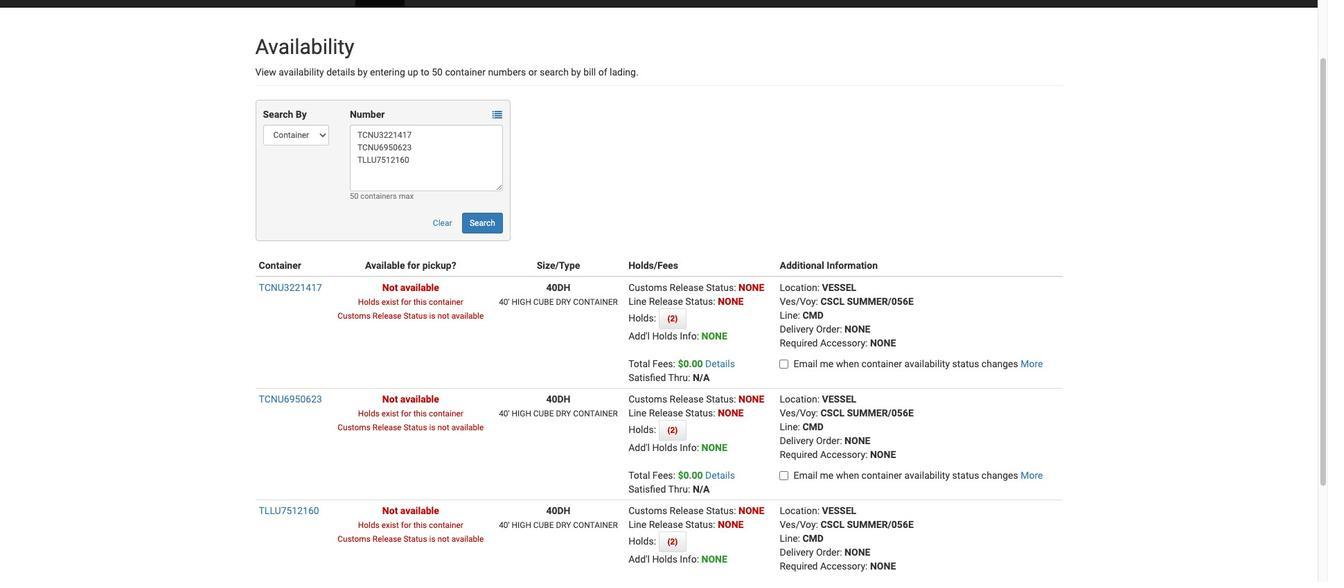 Task type: describe. For each thing, give the bounding box(es) containing it.
line: for tcnu6950623
[[780, 421, 800, 432]]

50 containers max
[[350, 192, 414, 201]]

3 location : vessel ves/voy: cscl summer/056e line: cmd delivery order : none required accessory : none from the top
[[780, 505, 914, 572]]

dry for tcnu6950623
[[556, 409, 571, 419]]

changes for tcnu6950623
[[982, 470, 1018, 481]]

high for tllu7512160
[[512, 520, 531, 530]]

fees: for tcnu6950623
[[653, 470, 676, 481]]

email me when container availability status changes more for tcnu6950623
[[794, 470, 1043, 481]]

n/a for tcnu3221417
[[693, 372, 710, 383]]

me for tcnu6950623
[[820, 470, 834, 481]]

is for tcnu3221417
[[429, 311, 436, 321]]

3 line: from the top
[[780, 533, 800, 544]]

line for tcnu6950623
[[629, 407, 647, 419]]

3 line from the top
[[629, 519, 647, 530]]

total fees: $0.00 details satisfied thru: n/a for tcnu6950623
[[629, 470, 735, 495]]

not for tllu7512160
[[382, 505, 398, 516]]

not for tcnu3221417
[[438, 311, 449, 321]]

available for pickup?
[[365, 260, 456, 271]]

3 ves/voy: from the top
[[780, 519, 818, 530]]

required for tcnu6950623
[[780, 449, 818, 460]]

satisfied for tcnu6950623
[[629, 484, 666, 495]]

tcnu3221417 link
[[259, 282, 322, 293]]

delivery for tcnu6950623
[[780, 435, 814, 446]]

add'l holds info: none for tllu7512160
[[629, 554, 727, 565]]

order for tcnu6950623
[[816, 435, 840, 446]]

summer/056e for tcnu6950623
[[847, 407, 914, 419]]

customs release status : none line release status : none for tcnu3221417
[[629, 282, 764, 307]]

view
[[255, 67, 276, 78]]

$0.00 for tcnu6950623
[[678, 470, 703, 481]]

cscl for tcnu3221417
[[821, 296, 845, 307]]

me for tcnu3221417
[[820, 358, 834, 369]]

is for tllu7512160
[[429, 534, 436, 544]]

search
[[540, 67, 569, 78]]

cscl for tcnu6950623
[[821, 407, 845, 419]]

thru: for tcnu3221417
[[668, 372, 690, 383]]

location : vessel ves/voy: cscl summer/056e line: cmd delivery order : none required accessory : none for tcnu6950623
[[780, 394, 914, 460]]

changes for tcnu3221417
[[982, 358, 1018, 369]]

search button
[[462, 213, 503, 234]]

details for tcnu6950623
[[705, 470, 735, 481]]

containers
[[360, 192, 397, 201]]

location : vessel ves/voy: cscl summer/056e line: cmd delivery order : none required accessory : none for tcnu3221417
[[780, 282, 914, 349]]

0 vertical spatial availability
[[279, 67, 324, 78]]

(2) for tcnu3221417
[[668, 314, 678, 324]]

exist for tcnu3221417
[[382, 297, 399, 307]]

cube for tcnu6950623
[[533, 409, 554, 419]]

to
[[421, 67, 429, 78]]

3 location from the top
[[780, 505, 817, 516]]

more link for tcnu6950623
[[1021, 470, 1043, 481]]

1 by from the left
[[358, 67, 368, 78]]

high for tcnu6950623
[[512, 409, 531, 419]]

container
[[259, 260, 301, 271]]

details link for tcnu6950623
[[705, 470, 735, 481]]

email me when container availability status changes more for tcnu3221417
[[794, 358, 1043, 369]]

add'l holds info: none for tcnu3221417
[[629, 331, 727, 342]]

when for tcnu3221417
[[836, 358, 859, 369]]

3 summer/056e from the top
[[847, 519, 914, 530]]

thru: for tcnu6950623
[[668, 484, 690, 495]]

show list image
[[493, 110, 502, 120]]

for for tcnu3221417
[[401, 297, 411, 307]]

of
[[598, 67, 607, 78]]

holds: for tcnu3221417
[[629, 312, 659, 324]]

or
[[529, 67, 537, 78]]

not for tcnu6950623
[[438, 423, 449, 432]]

details link for tcnu3221417
[[705, 358, 735, 369]]

pickup?
[[422, 260, 456, 271]]

not for tcnu6950623
[[382, 394, 398, 405]]

(2) link for tcnu6950623
[[659, 420, 687, 441]]

email for tcnu6950623
[[794, 470, 818, 481]]

for for tllu7512160
[[401, 520, 411, 530]]

this for tcnu6950623
[[413, 409, 427, 419]]

accessory for tcnu3221417
[[820, 337, 865, 349]]

40dh 40' high cube dry container for tllu7512160
[[499, 505, 618, 530]]

location for tcnu3221417
[[780, 282, 817, 293]]

search for search by
[[263, 109, 293, 120]]

not available holds exist for this container customs release status is not available for tcnu6950623
[[338, 394, 484, 432]]

availability
[[255, 35, 354, 59]]

numbers
[[488, 67, 526, 78]]

(2) link for tcnu3221417
[[659, 308, 687, 329]]

info: for tllu7512160
[[680, 554, 699, 565]]

delivery for tcnu3221417
[[780, 324, 814, 335]]

up
[[408, 67, 418, 78]]



Task type: vqa. For each thing, say whether or not it's contained in the screenshot.
middle Not
yes



Task type: locate. For each thing, give the bounding box(es) containing it.
total
[[629, 358, 650, 369], [629, 470, 650, 481]]

1 vertical spatial info:
[[680, 442, 699, 453]]

more
[[1021, 358, 1043, 369], [1021, 470, 1043, 481]]

1 vertical spatial availability
[[905, 358, 950, 369]]

2 total fees: $0.00 details satisfied thru: n/a from the top
[[629, 470, 735, 495]]

search left by
[[263, 109, 293, 120]]

1 dry from the top
[[556, 297, 571, 307]]

3 cmd from the top
[[803, 533, 824, 544]]

more for tcnu3221417
[[1021, 358, 1043, 369]]

40dh
[[546, 282, 571, 293], [546, 394, 571, 405], [546, 505, 571, 516]]

search by
[[263, 109, 307, 120]]

2 vertical spatial (2)
[[668, 537, 678, 547]]

2 location from the top
[[780, 394, 817, 405]]

by left bill
[[571, 67, 581, 78]]

1 high from the top
[[512, 297, 531, 307]]

0 horizontal spatial by
[[358, 67, 368, 78]]

3 accessory from the top
[[820, 561, 865, 572]]

1 vertical spatial cube
[[533, 409, 554, 419]]

container for tcnu6950623
[[573, 409, 618, 419]]

0 vertical spatial details
[[705, 358, 735, 369]]

tllu7512160
[[259, 505, 319, 516]]

1 vertical spatial 50
[[350, 192, 359, 201]]

2 vertical spatial this
[[413, 520, 427, 530]]

40dh 40' high cube dry container
[[499, 282, 618, 307], [499, 394, 618, 419], [499, 505, 618, 530]]

1 order from the top
[[816, 324, 840, 335]]

40' for tcnu3221417
[[499, 297, 510, 307]]

1 thru: from the top
[[668, 372, 690, 383]]

3 not from the top
[[438, 534, 449, 544]]

1 horizontal spatial search
[[470, 218, 495, 228]]

2 is from the top
[[429, 423, 436, 432]]

1 is from the top
[[429, 311, 436, 321]]

2 exist from the top
[[382, 409, 399, 419]]

2 vertical spatial add'l
[[629, 554, 650, 565]]

0 vertical spatial cmd
[[803, 310, 824, 321]]

0 vertical spatial total
[[629, 358, 650, 369]]

$0.00 for tcnu3221417
[[678, 358, 703, 369]]

2 vertical spatial cmd
[[803, 533, 824, 544]]

availability for tcnu6950623
[[905, 470, 950, 481]]

2 more link from the top
[[1021, 470, 1043, 481]]

1 not from the top
[[382, 282, 398, 293]]

additional
[[780, 260, 824, 271]]

40dh for tcnu6950623
[[546, 394, 571, 405]]

1 vessel from the top
[[822, 282, 857, 293]]

this
[[413, 297, 427, 307], [413, 409, 427, 419], [413, 520, 427, 530]]

2 location : vessel ves/voy: cscl summer/056e line: cmd delivery order : none required accessory : none from the top
[[780, 394, 914, 460]]

not available holds exist for this container customs release status is not available for tcnu3221417
[[338, 282, 484, 321]]

2 vertical spatial info:
[[680, 554, 699, 565]]

by
[[296, 109, 307, 120]]

1 vertical spatial details
[[705, 470, 735, 481]]

not
[[382, 282, 398, 293], [382, 394, 398, 405], [382, 505, 398, 516]]

2 container from the top
[[573, 409, 618, 419]]

holds
[[358, 297, 380, 307], [652, 331, 678, 342], [358, 409, 380, 419], [652, 442, 678, 453], [358, 520, 380, 530], [652, 554, 678, 565]]

2 vertical spatial cube
[[533, 520, 554, 530]]

2 vertical spatial is
[[429, 534, 436, 544]]

2 add'l from the top
[[629, 442, 650, 453]]

2 total from the top
[[629, 470, 650, 481]]

1 cube from the top
[[533, 297, 554, 307]]

3 vessel from the top
[[822, 505, 857, 516]]

50
[[432, 67, 443, 78], [350, 192, 359, 201]]

2 order from the top
[[816, 435, 840, 446]]

tcnu3221417
[[259, 282, 322, 293]]

status for tcnu6950623
[[952, 470, 979, 481]]

availability
[[279, 67, 324, 78], [905, 358, 950, 369], [905, 470, 950, 481]]

total for tcnu3221417
[[629, 358, 650, 369]]

2 n/a from the top
[[693, 484, 710, 495]]

1 vertical spatial email
[[794, 470, 818, 481]]

not for tllu7512160
[[438, 534, 449, 544]]

3 order from the top
[[816, 547, 840, 558]]

3 dry from the top
[[556, 520, 571, 530]]

none
[[739, 282, 764, 293], [718, 296, 744, 307], [845, 324, 871, 335], [702, 331, 727, 342], [870, 337, 896, 349], [739, 394, 764, 405], [718, 407, 744, 419], [845, 435, 871, 446], [702, 442, 727, 453], [870, 449, 896, 460], [739, 505, 764, 516], [718, 519, 744, 530], [845, 547, 871, 558], [702, 554, 727, 565], [870, 561, 896, 572]]

2 vertical spatial dry
[[556, 520, 571, 530]]

0 vertical spatial email me when container availability status changes more
[[794, 358, 1043, 369]]

holds: for tllu7512160
[[629, 536, 659, 547]]

2 delivery from the top
[[780, 435, 814, 446]]

0 vertical spatial 40'
[[499, 297, 510, 307]]

info:
[[680, 331, 699, 342], [680, 442, 699, 453], [680, 554, 699, 565]]

email
[[794, 358, 818, 369], [794, 470, 818, 481]]

available
[[400, 282, 439, 293], [452, 311, 484, 321], [400, 394, 439, 405], [452, 423, 484, 432], [400, 505, 439, 516], [452, 534, 484, 544]]

2 by from the left
[[571, 67, 581, 78]]

2 not from the top
[[382, 394, 398, 405]]

1 vertical spatial n/a
[[693, 484, 710, 495]]

0 horizontal spatial 50
[[350, 192, 359, 201]]

3 40dh from the top
[[546, 505, 571, 516]]

None checkbox
[[780, 471, 789, 480]]

1 info: from the top
[[680, 331, 699, 342]]

tcnu6950623 link
[[259, 394, 322, 405]]

(2) link for tllu7512160
[[659, 531, 687, 552]]

available
[[365, 260, 405, 271]]

cube for tcnu3221417
[[533, 297, 554, 307]]

3 is from the top
[[429, 534, 436, 544]]

0 vertical spatial fees:
[[653, 358, 676, 369]]

order for tcnu3221417
[[816, 324, 840, 335]]

add'l
[[629, 331, 650, 342], [629, 442, 650, 453], [629, 554, 650, 565]]

1 vertical spatial not
[[438, 423, 449, 432]]

tcnu6950623
[[259, 394, 322, 405]]

1 more link from the top
[[1021, 358, 1043, 369]]

1 holds: from the top
[[629, 312, 659, 324]]

2 vertical spatial add'l holds info: none
[[629, 554, 727, 565]]

cmd for tcnu6950623
[[803, 421, 824, 432]]

2 vertical spatial 40dh
[[546, 505, 571, 516]]

when
[[836, 358, 859, 369], [836, 470, 859, 481]]

summer/056e
[[847, 296, 914, 307], [847, 407, 914, 419], [847, 519, 914, 530]]

40dh 40' high cube dry container for tcnu6950623
[[499, 394, 618, 419]]

1 vertical spatial when
[[836, 470, 859, 481]]

40'
[[499, 297, 510, 307], [499, 409, 510, 419], [499, 520, 510, 530]]

1 status from the top
[[952, 358, 979, 369]]

1 not available holds exist for this container customs release status is not available from the top
[[338, 282, 484, 321]]

0 vertical spatial customs release status : none line release status : none
[[629, 282, 764, 307]]

vessel
[[822, 282, 857, 293], [822, 394, 857, 405], [822, 505, 857, 516]]

1 vertical spatial me
[[820, 470, 834, 481]]

ves/voy: for tcnu6950623
[[780, 407, 818, 419]]

50 right to
[[432, 67, 443, 78]]

line: for tcnu3221417
[[780, 310, 800, 321]]

cscl
[[821, 296, 845, 307], [821, 407, 845, 419], [821, 519, 845, 530]]

holds/fees
[[629, 260, 678, 271]]

1 vertical spatial location
[[780, 394, 817, 405]]

1 line: from the top
[[780, 310, 800, 321]]

details link
[[705, 358, 735, 369], [705, 470, 735, 481]]

info: for tcnu3221417
[[680, 331, 699, 342]]

2 this from the top
[[413, 409, 427, 419]]

0 vertical spatial thru:
[[668, 372, 690, 383]]

status for tcnu3221417
[[952, 358, 979, 369]]

fees:
[[653, 358, 676, 369], [653, 470, 676, 481]]

clear
[[433, 218, 452, 228]]

dry for tcnu3221417
[[556, 297, 571, 307]]

ves/voy:
[[780, 296, 818, 307], [780, 407, 818, 419], [780, 519, 818, 530]]

2 vertical spatial order
[[816, 547, 840, 558]]

2 vertical spatial summer/056e
[[847, 519, 914, 530]]

summer/056e for tcnu3221417
[[847, 296, 914, 307]]

customs release status : none line release status : none
[[629, 282, 764, 307], [629, 394, 764, 419], [629, 505, 764, 530]]

3 info: from the top
[[680, 554, 699, 565]]

not for tcnu3221417
[[382, 282, 398, 293]]

customs
[[629, 282, 667, 293], [338, 311, 371, 321], [629, 394, 667, 405], [338, 423, 371, 432], [629, 505, 667, 516], [338, 534, 371, 544]]

1 vertical spatial location : vessel ves/voy: cscl summer/056e line: cmd delivery order : none required accessory : none
[[780, 394, 914, 460]]

cube for tllu7512160
[[533, 520, 554, 530]]

add'l holds info: none
[[629, 331, 727, 342], [629, 442, 727, 453], [629, 554, 727, 565]]

3 add'l holds info: none from the top
[[629, 554, 727, 565]]

details for tcnu3221417
[[705, 358, 735, 369]]

1 vertical spatial required
[[780, 449, 818, 460]]

when for tcnu6950623
[[836, 470, 859, 481]]

dry for tllu7512160
[[556, 520, 571, 530]]

exist for tllu7512160
[[382, 520, 399, 530]]

0 vertical spatial me
[[820, 358, 834, 369]]

2 me from the top
[[820, 470, 834, 481]]

by
[[358, 67, 368, 78], [571, 67, 581, 78]]

2 vertical spatial 40'
[[499, 520, 510, 530]]

is for tcnu6950623
[[429, 423, 436, 432]]

n/a for tcnu6950623
[[693, 484, 710, 495]]

2 vertical spatial location : vessel ves/voy: cscl summer/056e line: cmd delivery order : none required accessory : none
[[780, 505, 914, 572]]

1 more from the top
[[1021, 358, 1043, 369]]

(2) for tllu7512160
[[668, 537, 678, 547]]

3 delivery from the top
[[780, 547, 814, 558]]

information
[[827, 260, 878, 271]]

1 me from the top
[[820, 358, 834, 369]]

additional information
[[780, 260, 878, 271]]

accessory
[[820, 337, 865, 349], [820, 449, 865, 460], [820, 561, 865, 572]]

40' for tllu7512160
[[499, 520, 510, 530]]

fees: for tcnu3221417
[[653, 358, 676, 369]]

more link for tcnu3221417
[[1021, 358, 1043, 369]]

container
[[573, 297, 618, 307], [573, 409, 618, 419], [573, 520, 618, 530]]

status
[[952, 358, 979, 369], [952, 470, 979, 481]]

for for tcnu6950623
[[401, 409, 411, 419]]

2 thru: from the top
[[668, 484, 690, 495]]

2 vertical spatial customs release status : none line release status : none
[[629, 505, 764, 530]]

exist
[[382, 297, 399, 307], [382, 409, 399, 419], [382, 520, 399, 530]]

1 vertical spatial accessory
[[820, 449, 865, 460]]

1 vertical spatial details link
[[705, 470, 735, 481]]

info: for tcnu6950623
[[680, 442, 699, 453]]

required for tcnu3221417
[[780, 337, 818, 349]]

1 vertical spatial search
[[470, 218, 495, 228]]

1 $0.00 from the top
[[678, 358, 703, 369]]

40dh for tllu7512160
[[546, 505, 571, 516]]

0 vertical spatial (2) link
[[659, 308, 687, 329]]

number
[[350, 109, 385, 120]]

required
[[780, 337, 818, 349], [780, 449, 818, 460], [780, 561, 818, 572]]

3 required from the top
[[780, 561, 818, 572]]

holds: for tcnu6950623
[[629, 424, 659, 435]]

(2) for tcnu6950623
[[668, 425, 678, 435]]

thru:
[[668, 372, 690, 383], [668, 484, 690, 495]]

1 fees: from the top
[[653, 358, 676, 369]]

2 when from the top
[[836, 470, 859, 481]]

location
[[780, 282, 817, 293], [780, 394, 817, 405], [780, 505, 817, 516]]

1 summer/056e from the top
[[847, 296, 914, 307]]

2 vessel from the top
[[822, 394, 857, 405]]

status
[[706, 282, 734, 293], [685, 296, 713, 307], [404, 311, 427, 321], [706, 394, 734, 405], [685, 407, 713, 419], [404, 423, 427, 432], [706, 505, 734, 516], [685, 519, 713, 530], [404, 534, 427, 544]]

1 vertical spatial order
[[816, 435, 840, 446]]

3 cscl from the top
[[821, 519, 845, 530]]

container
[[445, 67, 486, 78], [429, 297, 463, 307], [862, 358, 902, 369], [429, 409, 463, 419], [862, 470, 902, 481], [429, 520, 463, 530]]

0 vertical spatial vessel
[[822, 282, 857, 293]]

1 vertical spatial vessel
[[822, 394, 857, 405]]

n/a
[[693, 372, 710, 383], [693, 484, 710, 495]]

3 not from the top
[[382, 505, 398, 516]]

me
[[820, 358, 834, 369], [820, 470, 834, 481]]

0 vertical spatial 50
[[432, 67, 443, 78]]

2 email from the top
[[794, 470, 818, 481]]

for
[[407, 260, 420, 271], [401, 297, 411, 307], [401, 409, 411, 419], [401, 520, 411, 530]]

is
[[429, 311, 436, 321], [429, 423, 436, 432], [429, 534, 436, 544]]

2 vertical spatial location
[[780, 505, 817, 516]]

1 details from the top
[[705, 358, 735, 369]]

2 vertical spatial cscl
[[821, 519, 845, 530]]

0 vertical spatial more
[[1021, 358, 1043, 369]]

2 status from the top
[[952, 470, 979, 481]]

0 vertical spatial line
[[629, 296, 647, 307]]

max
[[399, 192, 414, 201]]

0 vertical spatial line:
[[780, 310, 800, 321]]

1 vertical spatial container
[[573, 409, 618, 419]]

2 (2) from the top
[[668, 425, 678, 435]]

0 vertical spatial more link
[[1021, 358, 1043, 369]]

0 vertical spatial details link
[[705, 358, 735, 369]]

0 vertical spatial n/a
[[693, 372, 710, 383]]

2 $0.00 from the top
[[678, 470, 703, 481]]

email me when container availability status changes more
[[794, 358, 1043, 369], [794, 470, 1043, 481]]

release
[[670, 282, 704, 293], [649, 296, 683, 307], [373, 311, 402, 321], [670, 394, 704, 405], [649, 407, 683, 419], [373, 423, 402, 432], [670, 505, 704, 516], [649, 519, 683, 530], [373, 534, 402, 544]]

1 changes from the top
[[982, 358, 1018, 369]]

delivery
[[780, 324, 814, 335], [780, 435, 814, 446], [780, 547, 814, 558]]

satisfied for tcnu3221417
[[629, 372, 666, 383]]

0 vertical spatial info:
[[680, 331, 699, 342]]

add'l for tllu7512160
[[629, 554, 650, 565]]

1 cmd from the top
[[803, 310, 824, 321]]

2 ves/voy: from the top
[[780, 407, 818, 419]]

1 vertical spatial more link
[[1021, 470, 1043, 481]]

2 email me when container availability status changes more from the top
[[794, 470, 1043, 481]]

1 container from the top
[[573, 297, 618, 307]]

line:
[[780, 310, 800, 321], [780, 421, 800, 432], [780, 533, 800, 544]]

1 vertical spatial delivery
[[780, 435, 814, 446]]

0 vertical spatial cscl
[[821, 296, 845, 307]]

1 vertical spatial satisfied
[[629, 484, 666, 495]]

details
[[326, 67, 355, 78]]

not
[[438, 311, 449, 321], [438, 423, 449, 432], [438, 534, 449, 544]]

search
[[263, 109, 293, 120], [470, 218, 495, 228]]

accessory for tcnu6950623
[[820, 449, 865, 460]]

50 left "containers"
[[350, 192, 359, 201]]

$0.00
[[678, 358, 703, 369], [678, 470, 703, 481]]

view availability details by entering up to 50 container numbers or search by bill of lading.
[[255, 67, 639, 78]]

40dh for tcnu3221417
[[546, 282, 571, 293]]

3 add'l from the top
[[629, 554, 650, 565]]

1 vertical spatial more
[[1021, 470, 1043, 481]]

2 summer/056e from the top
[[847, 407, 914, 419]]

0 horizontal spatial search
[[263, 109, 293, 120]]

1 vertical spatial thru:
[[668, 484, 690, 495]]

2 cscl from the top
[[821, 407, 845, 419]]

cmd for tcnu3221417
[[803, 310, 824, 321]]

1 vertical spatial email me when container availability status changes more
[[794, 470, 1043, 481]]

2 vertical spatial accessory
[[820, 561, 865, 572]]

customs release status : none line release status : none for tcnu6950623
[[629, 394, 764, 419]]

0 vertical spatial order
[[816, 324, 840, 335]]

dry
[[556, 297, 571, 307], [556, 409, 571, 419], [556, 520, 571, 530]]

0 vertical spatial container
[[573, 297, 618, 307]]

40dh 40' high cube dry container for tcnu3221417
[[499, 282, 618, 307]]

2 more from the top
[[1021, 470, 1043, 481]]

(2) link
[[659, 308, 687, 329], [659, 420, 687, 441], [659, 531, 687, 552]]

2 dry from the top
[[556, 409, 571, 419]]

1 required from the top
[[780, 337, 818, 349]]

1 delivery from the top
[[780, 324, 814, 335]]

by right the details
[[358, 67, 368, 78]]

0 vertical spatial changes
[[982, 358, 1018, 369]]

not available holds exist for this container customs release status is not available for tllu7512160
[[338, 505, 484, 544]]

details
[[705, 358, 735, 369], [705, 470, 735, 481]]

2 (2) link from the top
[[659, 420, 687, 441]]

search for search
[[470, 218, 495, 228]]

3 40dh 40' high cube dry container from the top
[[499, 505, 618, 530]]

1 vertical spatial status
[[952, 470, 979, 481]]

1 email me when container availability status changes more from the top
[[794, 358, 1043, 369]]

1 vertical spatial not
[[382, 394, 398, 405]]

0 vertical spatial not
[[382, 282, 398, 293]]

0 vertical spatial satisfied
[[629, 372, 666, 383]]

more link
[[1021, 358, 1043, 369], [1021, 470, 1043, 481]]

2 40' from the top
[[499, 409, 510, 419]]

container for tllu7512160
[[573, 520, 618, 530]]

0 vertical spatial summer/056e
[[847, 296, 914, 307]]

search inside 'button'
[[470, 218, 495, 228]]

exist for tcnu6950623
[[382, 409, 399, 419]]

container for tcnu3221417
[[573, 297, 618, 307]]

3 customs release status : none line release status : none from the top
[[629, 505, 764, 530]]

1 total fees: $0.00 details satisfied thru: n/a from the top
[[629, 358, 735, 383]]

line for tcnu3221417
[[629, 296, 647, 307]]

0 vertical spatial required
[[780, 337, 818, 349]]

1 vertical spatial cmd
[[803, 421, 824, 432]]

search right clear "button"
[[470, 218, 495, 228]]

1 this from the top
[[413, 297, 427, 307]]

1 accessory from the top
[[820, 337, 865, 349]]

1 vertical spatial (2)
[[668, 425, 678, 435]]

size/type
[[537, 260, 580, 271]]

1 when from the top
[[836, 358, 859, 369]]

vessel for tcnu3221417
[[822, 282, 857, 293]]

0 vertical spatial total fees: $0.00 details satisfied thru: n/a
[[629, 358, 735, 383]]

location for tcnu6950623
[[780, 394, 817, 405]]

total fees: $0.00 details satisfied thru: n/a for tcnu3221417
[[629, 358, 735, 383]]

0 vertical spatial high
[[512, 297, 531, 307]]

tllu7512160 link
[[259, 505, 319, 516]]

1 vertical spatial high
[[512, 409, 531, 419]]

high
[[512, 297, 531, 307], [512, 409, 531, 419], [512, 520, 531, 530]]

1 vertical spatial customs release status : none line release status : none
[[629, 394, 764, 419]]

entering
[[370, 67, 405, 78]]

0 vertical spatial not available holds exist for this container customs release status is not available
[[338, 282, 484, 321]]

2 fees: from the top
[[653, 470, 676, 481]]

Number text field
[[350, 125, 503, 191]]

0 vertical spatial location : vessel ves/voy: cscl summer/056e line: cmd delivery order : none required accessory : none
[[780, 282, 914, 349]]

total for tcnu6950623
[[629, 470, 650, 481]]

2 details link from the top
[[705, 470, 735, 481]]

:
[[734, 282, 736, 293], [817, 282, 820, 293], [713, 296, 716, 307], [840, 324, 842, 335], [865, 337, 868, 349], [734, 394, 736, 405], [817, 394, 820, 405], [713, 407, 716, 419], [840, 435, 842, 446], [865, 449, 868, 460], [734, 505, 736, 516], [817, 505, 820, 516], [713, 519, 716, 530], [840, 547, 842, 558], [865, 561, 868, 572]]

order
[[816, 324, 840, 335], [816, 435, 840, 446], [816, 547, 840, 558]]

add'l for tcnu3221417
[[629, 331, 650, 342]]

ves/voy: for tcnu3221417
[[780, 296, 818, 307]]

1 vertical spatial 40dh 40' high cube dry container
[[499, 394, 618, 419]]

email for tcnu3221417
[[794, 358, 818, 369]]

1 satisfied from the top
[[629, 372, 666, 383]]

0 vertical spatial cube
[[533, 297, 554, 307]]

2 vertical spatial required
[[780, 561, 818, 572]]

2 40dh 40' high cube dry container from the top
[[499, 394, 618, 419]]

2 info: from the top
[[680, 442, 699, 453]]

bill
[[584, 67, 596, 78]]

2 vertical spatial (2) link
[[659, 531, 687, 552]]

more for tcnu6950623
[[1021, 470, 1043, 481]]

1 horizontal spatial 50
[[432, 67, 443, 78]]

(2)
[[668, 314, 678, 324], [668, 425, 678, 435], [668, 537, 678, 547]]

availability for tcnu3221417
[[905, 358, 950, 369]]

1 vertical spatial add'l holds info: none
[[629, 442, 727, 453]]

3 this from the top
[[413, 520, 427, 530]]

satisfied
[[629, 372, 666, 383], [629, 484, 666, 495]]

lading.
[[610, 67, 639, 78]]

2 changes from the top
[[982, 470, 1018, 481]]

None checkbox
[[780, 360, 789, 369]]

1 vertical spatial (2) link
[[659, 420, 687, 441]]

vessel for tcnu6950623
[[822, 394, 857, 405]]

1 40' from the top
[[499, 297, 510, 307]]

1 ves/voy: from the top
[[780, 296, 818, 307]]

1 vertical spatial $0.00
[[678, 470, 703, 481]]

2 cube from the top
[[533, 409, 554, 419]]

location : vessel ves/voy: cscl summer/056e line: cmd delivery order : none required accessory : none
[[780, 282, 914, 349], [780, 394, 914, 460], [780, 505, 914, 572]]

0 vertical spatial $0.00
[[678, 358, 703, 369]]

1 vertical spatial 40'
[[499, 409, 510, 419]]

line
[[629, 296, 647, 307], [629, 407, 647, 419], [629, 519, 647, 530]]

1 40dh 40' high cube dry container from the top
[[499, 282, 618, 307]]

0 vertical spatial status
[[952, 358, 979, 369]]

cmd
[[803, 310, 824, 321], [803, 421, 824, 432], [803, 533, 824, 544]]

0 vertical spatial not
[[438, 311, 449, 321]]

2 satisfied from the top
[[629, 484, 666, 495]]

changes
[[982, 358, 1018, 369], [982, 470, 1018, 481]]

3 (2) from the top
[[668, 537, 678, 547]]

add'l for tcnu6950623
[[629, 442, 650, 453]]

total fees: $0.00 details satisfied thru: n/a
[[629, 358, 735, 383], [629, 470, 735, 495]]

1 add'l from the top
[[629, 331, 650, 342]]

holds:
[[629, 312, 659, 324], [629, 424, 659, 435], [629, 536, 659, 547]]

1 vertical spatial this
[[413, 409, 427, 419]]

1 exist from the top
[[382, 297, 399, 307]]

clear button
[[425, 213, 460, 234]]

3 (2) link from the top
[[659, 531, 687, 552]]

not available holds exist for this container customs release status is not available
[[338, 282, 484, 321], [338, 394, 484, 432], [338, 505, 484, 544]]

1 vertical spatial line
[[629, 407, 647, 419]]

1 add'l holds info: none from the top
[[629, 331, 727, 342]]

2 vertical spatial holds:
[[629, 536, 659, 547]]

0 vertical spatial this
[[413, 297, 427, 307]]

cube
[[533, 297, 554, 307], [533, 409, 554, 419], [533, 520, 554, 530]]



